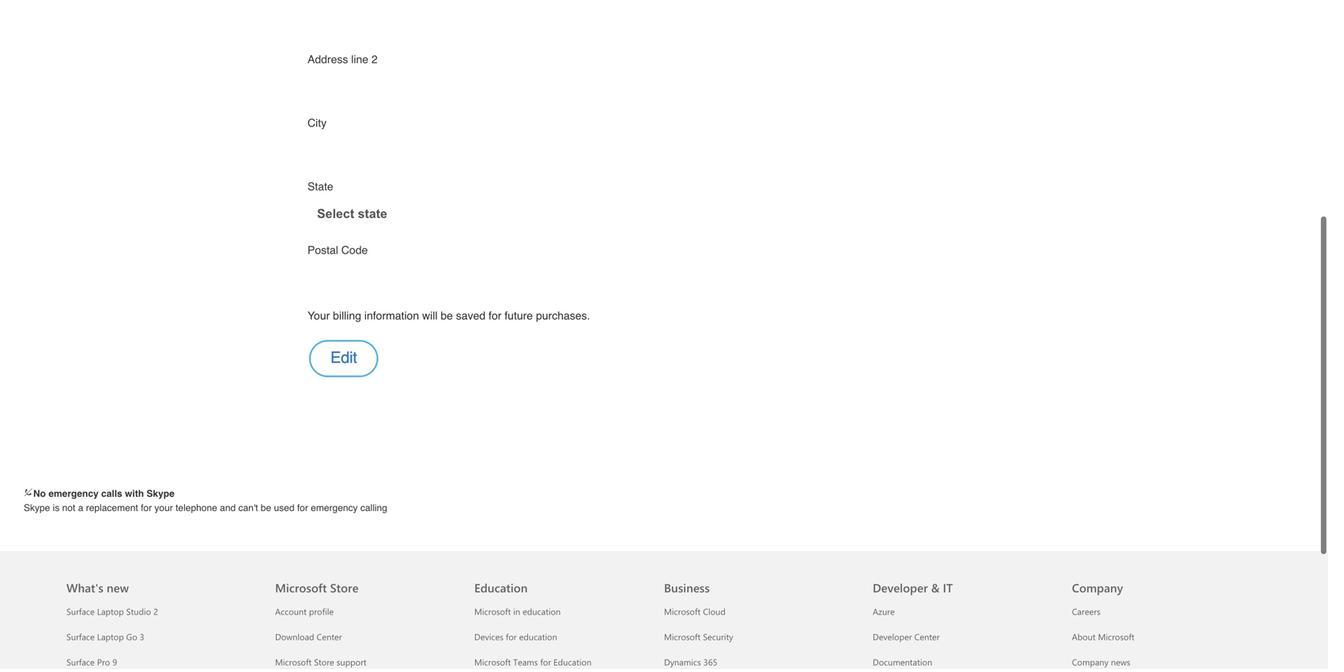 Task type: describe. For each thing, give the bounding box(es) containing it.
0 horizontal spatial emergency
[[48, 489, 99, 500]]

laptop for studio
[[97, 606, 124, 618]]

your
[[308, 310, 330, 322]]

address line 2
[[308, 53, 378, 65]]

company heading
[[1072, 552, 1252, 599]]

saved
[[456, 310, 486, 322]]

careers link
[[1072, 606, 1101, 618]]

azure link
[[873, 606, 895, 618]]

developer center link
[[873, 631, 940, 643]]

edit button
[[309, 340, 378, 378]]

teams
[[513, 657, 538, 669]]

used
[[274, 503, 295, 514]]

2 inside "footer resource links" element
[[153, 606, 158, 618]]

3
[[140, 631, 144, 643]]

download
[[275, 631, 314, 643]]

developer center
[[873, 631, 940, 643]]

pro
[[97, 657, 110, 669]]

microsoft store
[[275, 580, 359, 596]]

address
[[308, 53, 348, 65]]

devices
[[474, 631, 504, 643]]

can't
[[238, 503, 258, 514]]

is
[[53, 503, 60, 514]]

your billing information will be saved for future purchases.
[[308, 310, 590, 322]]

documentation link
[[873, 657, 932, 669]]

microsoft security link
[[664, 631, 733, 643]]

your
[[155, 503, 173, 514]]

download center link
[[275, 631, 342, 643]]

calling
[[360, 503, 387, 514]]

1 horizontal spatial skype
[[147, 489, 175, 500]]

download center
[[275, 631, 342, 643]]

microsoft for microsoft cloud
[[664, 606, 701, 618]]

surface for surface laptop studio 2
[[66, 606, 95, 618]]

surface laptop go 3 link
[[66, 631, 144, 643]]

surface laptop studio 2
[[66, 606, 158, 618]]

surface pro 9
[[66, 657, 117, 669]]

edit
[[330, 349, 357, 367]]

1 horizontal spatial education
[[554, 657, 592, 669]]

microsoft teams for education
[[474, 657, 592, 669]]

devices for education link
[[474, 631, 557, 643]]

microsoft for microsoft in education
[[474, 606, 511, 618]]

1 vertical spatial skype
[[24, 503, 50, 514]]

business heading
[[664, 552, 854, 599]]

no
[[33, 489, 46, 500]]

code
[[341, 244, 368, 257]]

microsoft in education link
[[474, 606, 561, 618]]

about
[[1072, 631, 1096, 643]]

a
[[78, 503, 83, 514]]

surface laptop go 3
[[66, 631, 144, 643]]

365
[[703, 657, 718, 669]]

center for microsoft
[[317, 631, 342, 643]]

State text field
[[308, 199, 486, 228]]

account
[[275, 606, 307, 618]]

account profile
[[275, 606, 334, 618]]

company news
[[1072, 657, 1131, 669]]

0 vertical spatial be
[[441, 310, 453, 322]]

education for microsoft in education
[[523, 606, 561, 618]]

line
[[351, 53, 368, 65]]

microsoft for microsoft security
[[664, 631, 701, 643]]

documentation
[[873, 657, 932, 669]]

telephone
[[176, 503, 217, 514]]

in
[[513, 606, 520, 618]]

not
[[62, 503, 75, 514]]

for right devices
[[506, 631, 517, 643]]

developer for developer center
[[873, 631, 912, 643]]

microsoft store support link
[[275, 657, 367, 669]]

account profile link
[[275, 606, 334, 618]]

company for company
[[1072, 580, 1123, 596]]

company news link
[[1072, 657, 1131, 669]]

go
[[126, 631, 137, 643]]

laptop for go
[[97, 631, 124, 643]]

about microsoft
[[1072, 631, 1135, 643]]

and
[[220, 503, 236, 514]]

cloud
[[703, 606, 726, 618]]

for right used
[[297, 503, 308, 514]]

microsoft for microsoft store
[[275, 580, 327, 596]]

will
[[422, 310, 438, 322]]

dynamics 365
[[664, 657, 718, 669]]



Task type: locate. For each thing, give the bounding box(es) containing it.
store left support
[[314, 657, 334, 669]]

surface left pro
[[66, 657, 95, 669]]

for left your
[[141, 503, 152, 514]]

microsoft cloud link
[[664, 606, 726, 618]]

developer up azure link on the right of page
[[873, 580, 928, 596]]

surface for surface laptop go 3
[[66, 631, 95, 643]]

center
[[317, 631, 342, 643], [914, 631, 940, 643]]

&
[[931, 580, 940, 596]]

1 horizontal spatial be
[[441, 310, 453, 322]]

skype
[[147, 489, 175, 500], [24, 503, 50, 514]]

about microsoft link
[[1072, 631, 1135, 643]]

microsoft down download
[[275, 657, 312, 669]]

surface
[[66, 606, 95, 618], [66, 631, 95, 643], [66, 657, 95, 669]]

skype down "no"
[[24, 503, 50, 514]]

azure
[[873, 606, 895, 618]]

education up microsoft teams for education link
[[519, 631, 557, 643]]

1 laptop from the top
[[97, 606, 124, 618]]

emergency left calling at the bottom of page
[[311, 503, 358, 514]]

store for microsoft store support
[[314, 657, 334, 669]]

store inside heading
[[330, 580, 359, 596]]

2 developer from the top
[[873, 631, 912, 643]]

microsoft cloud
[[664, 606, 726, 618]]

0 vertical spatial 2
[[372, 53, 378, 65]]

microsoft store heading
[[275, 552, 455, 599]]

0 vertical spatial surface
[[66, 606, 95, 618]]

company for company news
[[1072, 657, 1109, 669]]

center up the documentation
[[914, 631, 940, 643]]

microsoft teams for education link
[[474, 657, 592, 669]]

surface for surface pro 9
[[66, 657, 95, 669]]

skype is not a replacement for your telephone and can't be used for emergency calling
[[24, 503, 387, 514]]

security
[[703, 631, 733, 643]]

0 vertical spatial education
[[474, 580, 528, 596]]

for left future
[[489, 310, 502, 322]]

1 vertical spatial be
[[261, 503, 271, 514]]

store up profile
[[330, 580, 359, 596]]

0 vertical spatial store
[[330, 580, 359, 596]]

1 vertical spatial company
[[1072, 657, 1109, 669]]

store for microsoft store
[[330, 580, 359, 596]]

2 company from the top
[[1072, 657, 1109, 669]]

1 vertical spatial store
[[314, 657, 334, 669]]

news
[[1111, 657, 1131, 669]]

for
[[489, 310, 502, 322], [141, 503, 152, 514], [297, 503, 308, 514], [506, 631, 517, 643], [540, 657, 551, 669]]

devices for education
[[474, 631, 557, 643]]

center for developer
[[914, 631, 940, 643]]

no emergency calls with skype
[[33, 489, 175, 500]]

2
[[372, 53, 378, 65], [153, 606, 158, 618]]

1 vertical spatial surface
[[66, 631, 95, 643]]

city
[[308, 116, 327, 129]]

profile
[[309, 606, 334, 618]]

0 horizontal spatial be
[[261, 503, 271, 514]]

calls
[[101, 489, 122, 500]]

microsoft inside heading
[[275, 580, 327, 596]]

surface down what's
[[66, 606, 95, 618]]

billing
[[333, 310, 361, 322]]

future
[[505, 310, 533, 322]]

microsoft up "news" on the bottom right of the page
[[1098, 631, 1135, 643]]

emergency
[[48, 489, 99, 500], [311, 503, 358, 514]]

1 developer from the top
[[873, 580, 928, 596]]

9
[[112, 657, 117, 669]]

microsoft up dynamics
[[664, 631, 701, 643]]

microsoft for microsoft store support
[[275, 657, 312, 669]]

microsoft
[[275, 580, 327, 596], [474, 606, 511, 618], [664, 606, 701, 618], [664, 631, 701, 643], [1098, 631, 1135, 643], [275, 657, 312, 669], [474, 657, 511, 669]]

microsoft left in
[[474, 606, 511, 618]]

be right the can't
[[261, 503, 271, 514]]

with
[[125, 489, 144, 500]]

1 company from the top
[[1072, 580, 1123, 596]]

2 right the studio
[[153, 606, 158, 618]]

microsoft up 'account profile' link
[[275, 580, 327, 596]]

1 vertical spatial 2
[[153, 606, 158, 618]]

information
[[364, 310, 419, 322]]

education heading
[[474, 552, 655, 599]]

microsoft for microsoft teams for education
[[474, 657, 511, 669]]

what's
[[66, 580, 103, 596]]

purchases.
[[536, 310, 590, 322]]

1 vertical spatial laptop
[[97, 631, 124, 643]]

1 vertical spatial developer
[[873, 631, 912, 643]]

dynamics 365 link
[[664, 657, 718, 669]]

0 horizontal spatial education
[[474, 580, 528, 596]]

1 horizontal spatial 2
[[372, 53, 378, 65]]

0 vertical spatial company
[[1072, 580, 1123, 596]]

company
[[1072, 580, 1123, 596], [1072, 657, 1109, 669]]

what's new heading
[[66, 552, 256, 599]]

skype up your
[[147, 489, 175, 500]]

laptop
[[97, 606, 124, 618], [97, 631, 124, 643]]

microsoft down business
[[664, 606, 701, 618]]

microsoft down devices
[[474, 657, 511, 669]]

for right teams
[[540, 657, 551, 669]]

0 horizontal spatial 2
[[153, 606, 158, 618]]

company up careers on the bottom right
[[1072, 580, 1123, 596]]

education
[[523, 606, 561, 618], [519, 631, 557, 643]]

0 vertical spatial developer
[[873, 580, 928, 596]]

microsoft in education
[[474, 606, 561, 618]]

studio
[[126, 606, 151, 618]]

postal code
[[308, 244, 368, 257]]

surface pro 9 link
[[66, 657, 117, 669]]

2 surface from the top
[[66, 631, 95, 643]]

developer inside heading
[[873, 580, 928, 596]]

store
[[330, 580, 359, 596], [314, 657, 334, 669]]

state
[[308, 180, 333, 193]]

1 vertical spatial education
[[519, 631, 557, 643]]

be
[[441, 310, 453, 322], [261, 503, 271, 514]]

it
[[943, 580, 953, 596]]

center down profile
[[317, 631, 342, 643]]

support
[[337, 657, 367, 669]]

0 horizontal spatial center
[[317, 631, 342, 643]]

developer down azure
[[873, 631, 912, 643]]

new
[[107, 580, 129, 596]]

0 vertical spatial education
[[523, 606, 561, 618]]

education for devices for education
[[519, 631, 557, 643]]

careers
[[1072, 606, 1101, 618]]

surface laptop studio 2 link
[[66, 606, 158, 618]]

2 vertical spatial surface
[[66, 657, 95, 669]]

replacement
[[86, 503, 138, 514]]

1 horizontal spatial center
[[914, 631, 940, 643]]

microsoft security
[[664, 631, 733, 643]]

0 horizontal spatial skype
[[24, 503, 50, 514]]

education right teams
[[554, 657, 592, 669]]

microsoft store support
[[275, 657, 367, 669]]

company down about
[[1072, 657, 1109, 669]]

business
[[664, 580, 710, 596]]

1 vertical spatial education
[[554, 657, 592, 669]]

1 center from the left
[[317, 631, 342, 643]]

company inside heading
[[1072, 580, 1123, 596]]

developer & it
[[873, 580, 953, 596]]

education
[[474, 580, 528, 596], [554, 657, 592, 669]]

footer resource links element
[[0, 552, 1328, 670]]

dynamics
[[664, 657, 701, 669]]

1 vertical spatial emergency
[[311, 503, 358, 514]]

education right in
[[523, 606, 561, 618]]

developer
[[873, 580, 928, 596], [873, 631, 912, 643]]

2 right line
[[372, 53, 378, 65]]

emergency up the not
[[48, 489, 99, 500]]

0 vertical spatial emergency
[[48, 489, 99, 500]]

1 horizontal spatial emergency
[[311, 503, 358, 514]]

surface up surface pro 9 on the bottom of the page
[[66, 631, 95, 643]]

be right "will"
[[441, 310, 453, 322]]

3 surface from the top
[[66, 657, 95, 669]]

developer & it heading
[[873, 552, 1053, 599]]

education inside heading
[[474, 580, 528, 596]]

2 laptop from the top
[[97, 631, 124, 643]]

laptop down new
[[97, 606, 124, 618]]

postal
[[308, 244, 338, 257]]

1 surface from the top
[[66, 606, 95, 618]]

developer for developer & it
[[873, 580, 928, 596]]

0 vertical spatial skype
[[147, 489, 175, 500]]

0 vertical spatial laptop
[[97, 606, 124, 618]]

2 center from the left
[[914, 631, 940, 643]]

what's new
[[66, 580, 129, 596]]

education up in
[[474, 580, 528, 596]]

laptop left go at bottom
[[97, 631, 124, 643]]



Task type: vqa. For each thing, say whether or not it's contained in the screenshot.
'What is Skype local number?'
no



